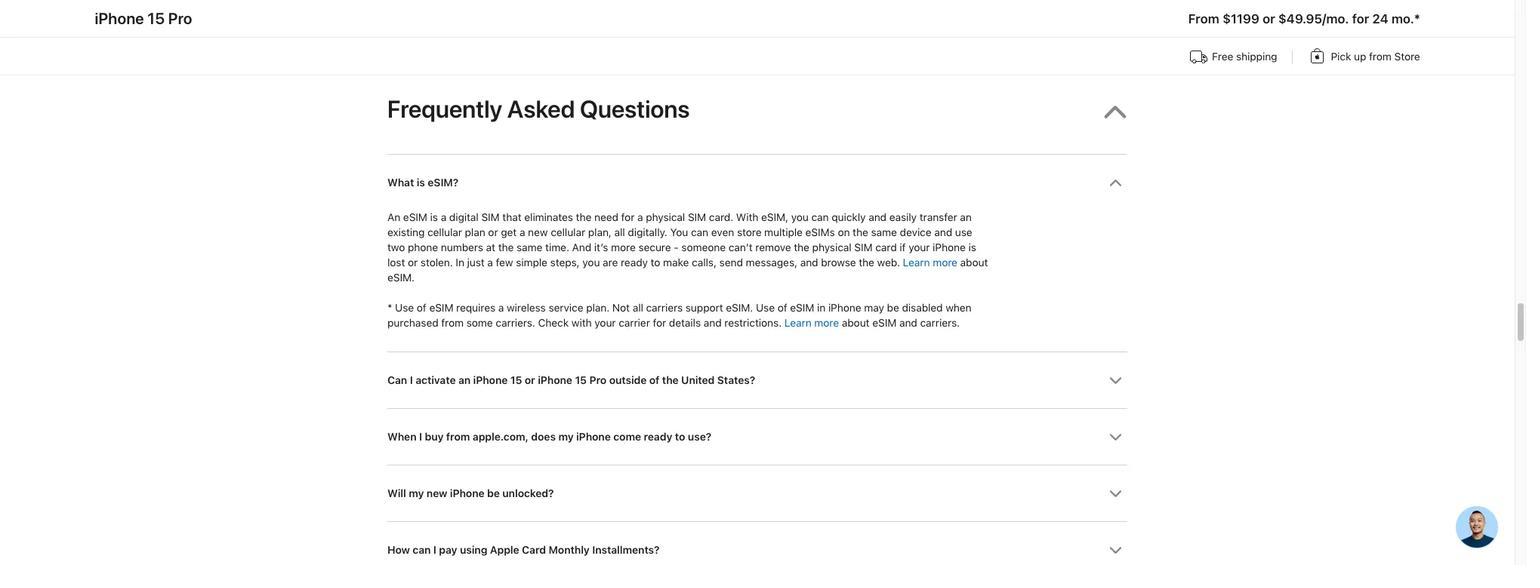 Task type: locate. For each thing, give the bounding box(es) containing it.
0 vertical spatial all
[[615, 226, 625, 238]]

it's
[[594, 241, 608, 254]]

more
[[611, 241, 636, 254], [933, 257, 958, 269], [815, 317, 839, 329]]

an esim is a digital sim that eliminates the need for a physical sim card. with esim, you can quickly and easily transfer an existing cellular plan or get a new cellular plan, all digitally. you can even store multiple esims on the same device and use two phone numbers at the same time. and it's more secure - someone can't remove the physical sim card if your iphone is lost or stolen. in just a few simple steps, you are ready to make calls, send messages, and browse the web.
[[388, 211, 977, 269]]

0 vertical spatial learn more link
[[903, 257, 958, 269]]

1 vertical spatial physical
[[813, 241, 852, 254]]

1 carriers. from the left
[[496, 317, 536, 329]]

chevrondown image inside the how can i pay using apple card monthly installments? dropdown button
[[1110, 544, 1123, 557]]

0 vertical spatial i
[[410, 374, 413, 387]]

disabled
[[902, 302, 943, 314]]

can't
[[729, 241, 753, 254]]

be inside * use of esim requires a wireless service plan. not all carriers support esim. use of esim in iphone may be disabled when purchased from some carriers. check with your carrier for details and restrictions.
[[887, 302, 900, 314]]

the up few
[[498, 241, 514, 254]]

1 horizontal spatial about
[[961, 257, 988, 269]]

about esim.
[[388, 257, 988, 284]]

to left use?
[[675, 431, 685, 443]]

1 vertical spatial your
[[595, 317, 616, 329]]

my right "will"
[[409, 488, 424, 500]]

2 vertical spatial i
[[434, 544, 437, 557]]

0 horizontal spatial carriers.
[[496, 317, 536, 329]]

1 horizontal spatial to
[[675, 431, 685, 443]]

is down use
[[969, 241, 977, 254]]

/mo.
[[1323, 11, 1350, 26]]

the
[[576, 211, 592, 223], [853, 226, 869, 238], [498, 241, 514, 254], [794, 241, 810, 254], [859, 257, 875, 269], [662, 374, 679, 387]]

2 chevrondown image from the top
[[1110, 431, 1123, 444]]

physical up browse
[[813, 241, 852, 254]]

same
[[871, 226, 897, 238], [517, 241, 543, 254]]

4 chevrondown image from the top
[[1110, 544, 1123, 557]]

esim. inside * use of esim requires a wireless service plan. not all carriers support esim. use of esim in iphone may be disabled when purchased from some carriers. check with your carrier for details and restrictions.
[[726, 302, 753, 314]]

for right need
[[621, 211, 635, 223]]

0 vertical spatial your
[[909, 241, 930, 254]]

a inside * use of esim requires a wireless service plan. not all carriers support esim. use of esim in iphone may be disabled when purchased from some carriers. check with your carrier for details and restrictions.
[[498, 302, 504, 314]]

unlocked?
[[503, 488, 554, 500]]

questions
[[580, 95, 690, 124]]

to
[[651, 257, 661, 269], [675, 431, 685, 443]]

all right plan,
[[615, 226, 625, 238]]

3 chevrondown image from the top
[[1110, 488, 1123, 501]]

cellular
[[428, 226, 462, 238], [551, 226, 586, 238]]

details
[[669, 317, 701, 329]]

pay
[[439, 544, 457, 557]]

service
[[549, 302, 584, 314]]

multiple
[[765, 226, 803, 238]]

activate
[[416, 374, 456, 387]]

esim. inside the about esim.
[[388, 272, 415, 284]]

simple
[[516, 257, 548, 269]]

1 vertical spatial about
[[842, 317, 870, 329]]

quickly
[[832, 211, 866, 223]]

1 vertical spatial learn more link
[[785, 317, 839, 329]]

esim. up restrictions. on the bottom of the page
[[726, 302, 753, 314]]

1 horizontal spatial more
[[815, 317, 839, 329]]

use
[[395, 302, 414, 314], [756, 302, 775, 314]]

learn more link down if
[[903, 257, 958, 269]]

esim. down lost at the top of the page
[[388, 272, 415, 284]]

all up 'carrier'
[[633, 302, 644, 314]]

with
[[737, 211, 759, 223]]

list containing free shipping
[[95, 45, 1421, 72]]

0 vertical spatial learn
[[903, 257, 930, 269]]

to down "secure"
[[651, 257, 661, 269]]

what is esim?
[[388, 177, 459, 189]]

1 horizontal spatial iphone 15
[[538, 374, 587, 387]]

ready right the 'come'
[[644, 431, 673, 443]]

1 horizontal spatial you
[[792, 211, 809, 223]]

of up purchased
[[417, 302, 427, 314]]

1 vertical spatial more
[[933, 257, 958, 269]]

about
[[961, 257, 988, 269], [842, 317, 870, 329]]

carriers. down disabled
[[921, 317, 960, 329]]

esim up the "existing"
[[403, 211, 428, 223]]

for left 24 on the right top of page
[[1353, 11, 1370, 26]]

outside
[[609, 374, 647, 387]]

more down use
[[933, 257, 958, 269]]

more up are
[[611, 241, 636, 254]]

1 horizontal spatial your
[[909, 241, 930, 254]]

free shipping
[[1213, 51, 1278, 63]]

ready
[[621, 257, 648, 269], [644, 431, 673, 443]]

1 vertical spatial ready
[[644, 431, 673, 443]]

chevrondown image
[[1110, 374, 1123, 387]]

make
[[663, 257, 689, 269]]

1 horizontal spatial is
[[430, 211, 438, 223]]

be
[[887, 302, 900, 314], [487, 488, 500, 500]]

the left "united"
[[662, 374, 679, 387]]

same up card
[[871, 226, 897, 238]]

i right can
[[410, 374, 413, 387]]

ready inside an esim is a digital sim that eliminates the need for a physical sim card. with esim, you can quickly and easily transfer an existing cellular plan or get a new cellular plan, all digitally. you can even store multiple esims on the same device and use two phone numbers at the same time. and it's more secure - someone can't remove the physical sim card if your iphone is lost or stolen. in just a few simple steps, you are ready to make calls, send messages, and browse the web.
[[621, 257, 648, 269]]

pro
[[590, 374, 607, 387]]

0 vertical spatial my
[[559, 431, 574, 443]]

esim.
[[388, 272, 415, 284], [726, 302, 753, 314]]

wireless
[[507, 302, 546, 314]]

1 horizontal spatial of
[[650, 374, 660, 387]]

chevrondown image inside when i buy from apple.com, does my iphone come ready to use? dropdown button
[[1110, 431, 1123, 444]]

iphone 15 left "pro"
[[538, 374, 587, 387]]

numbers
[[441, 241, 483, 254]]

1 horizontal spatial cellular
[[551, 226, 586, 238]]

and down disabled
[[900, 317, 918, 329]]

0 horizontal spatial cellular
[[428, 226, 462, 238]]

1 vertical spatial from
[[441, 317, 464, 329]]

2 vertical spatial for
[[653, 317, 666, 329]]

0 vertical spatial from
[[1370, 51, 1392, 63]]

an
[[960, 211, 972, 223], [459, 374, 471, 387]]

my inside when i buy from apple.com, does my iphone come ready to use? dropdown button
[[559, 431, 574, 443]]

0 vertical spatial ready
[[621, 257, 648, 269]]

can
[[812, 211, 829, 223], [691, 226, 709, 238], [413, 544, 431, 557]]

2 horizontal spatial i
[[434, 544, 437, 557]]

web.
[[878, 257, 900, 269]]

2 horizontal spatial for
[[1353, 11, 1370, 26]]

2 vertical spatial can
[[413, 544, 431, 557]]

or
[[1263, 11, 1276, 26], [488, 226, 498, 238], [408, 257, 418, 269], [525, 374, 535, 387]]

1 horizontal spatial learn more link
[[903, 257, 958, 269]]

1 vertical spatial my
[[409, 488, 424, 500]]

device
[[900, 226, 932, 238]]

1 horizontal spatial same
[[871, 226, 897, 238]]

or up does
[[525, 374, 535, 387]]

list
[[95, 45, 1421, 72], [388, 154, 1128, 566]]

$1199
[[1223, 11, 1260, 26]]

1 vertical spatial learn
[[785, 317, 812, 329]]

iphone right in at the bottom right of the page
[[829, 302, 862, 314]]

1 vertical spatial for
[[621, 211, 635, 223]]

my right does
[[559, 431, 574, 443]]

use up restrictions. on the bottom of the page
[[756, 302, 775, 314]]

an inside an esim is a digital sim that eliminates the need for a physical sim card. with esim, you can quickly and easily transfer an existing cellular plan or get a new cellular plan, all digitally. you can even store multiple esims on the same device and use two phone numbers at the same time. and it's more secure - someone can't remove the physical sim card if your iphone is lost or stolen. in just a few simple steps, you are ready to make calls, send messages, and browse the web.
[[960, 211, 972, 223]]

carriers. down wireless
[[496, 317, 536, 329]]

1 vertical spatial esim.
[[726, 302, 753, 314]]

an inside dropdown button
[[459, 374, 471, 387]]

0 vertical spatial list
[[95, 45, 1421, 72]]

1 horizontal spatial for
[[653, 317, 666, 329]]

iphone down use
[[933, 241, 966, 254]]

i left pay
[[434, 544, 437, 557]]

2 vertical spatial more
[[815, 317, 839, 329]]

0 horizontal spatial is
[[417, 177, 425, 189]]

from right buy
[[446, 431, 470, 443]]

learn more link down in at the bottom right of the page
[[785, 317, 839, 329]]

0 vertical spatial physical
[[646, 211, 685, 223]]

when
[[388, 431, 417, 443]]

you up multiple
[[792, 211, 809, 223]]

sim left card
[[855, 241, 873, 254]]

2 horizontal spatial sim
[[855, 241, 873, 254]]

1 use from the left
[[395, 302, 414, 314]]

i left buy
[[419, 431, 422, 443]]

if
[[900, 241, 906, 254]]

esim down may
[[873, 317, 897, 329]]

ready inside when i buy from apple.com, does my iphone come ready to use? dropdown button
[[644, 431, 673, 443]]

2 horizontal spatial is
[[969, 241, 977, 254]]

more down in at the bottom right of the page
[[815, 317, 839, 329]]

monthly
[[549, 544, 590, 557]]

0 vertical spatial new
[[528, 226, 548, 238]]

0 horizontal spatial use
[[395, 302, 414, 314]]

1 cellular from the left
[[428, 226, 462, 238]]

iphone
[[933, 241, 966, 254], [829, 302, 862, 314], [576, 431, 611, 443], [450, 488, 485, 500]]

a left wireless
[[498, 302, 504, 314]]

physical up 'you'
[[646, 211, 685, 223]]

sim up 'you'
[[688, 211, 706, 223]]

to inside dropdown button
[[675, 431, 685, 443]]

0 horizontal spatial all
[[615, 226, 625, 238]]

all
[[615, 226, 625, 238], [633, 302, 644, 314]]

and left "easily"
[[869, 211, 887, 223]]

or right lost at the top of the page
[[408, 257, 418, 269]]

0 horizontal spatial esim.
[[388, 272, 415, 284]]

for inside an esim is a digital sim that eliminates the need for a physical sim card. with esim, you can quickly and easily transfer an existing cellular plan or get a new cellular plan, all digitally. you can even store multiple esims on the same device and use two phone numbers at the same time. and it's more secure - someone can't remove the physical sim card if your iphone is lost or stolen. in just a few simple steps, you are ready to make calls, send messages, and browse the web.
[[621, 211, 635, 223]]

new down the eliminates
[[528, 226, 548, 238]]

1 horizontal spatial can
[[691, 226, 709, 238]]

0 horizontal spatial learn more link
[[785, 317, 839, 329]]

your down the plan. at the bottom of page
[[595, 317, 616, 329]]

learn right restrictions. on the bottom of the page
[[785, 317, 812, 329]]

0 horizontal spatial iphone 15
[[473, 374, 522, 387]]

0 horizontal spatial for
[[621, 211, 635, 223]]

* up purchased
[[388, 302, 392, 314]]

0 vertical spatial esim.
[[388, 272, 415, 284]]

few
[[496, 257, 513, 269]]

of up restrictions. on the bottom of the page
[[778, 302, 788, 314]]

is
[[417, 177, 425, 189], [430, 211, 438, 223], [969, 241, 977, 254]]

even
[[711, 226, 734, 238]]

physical
[[646, 211, 685, 223], [813, 241, 852, 254]]

0 horizontal spatial you
[[583, 257, 600, 269]]

an right activate
[[459, 374, 471, 387]]

the inside dropdown button
[[662, 374, 679, 387]]

free
[[1213, 51, 1234, 63]]

get
[[501, 226, 517, 238]]

chevrondown image inside will my new iphone be unlocked? dropdown button
[[1110, 488, 1123, 501]]

iphone 15 up apple.com,
[[473, 374, 522, 387]]

i
[[410, 374, 413, 387], [419, 431, 422, 443], [434, 544, 437, 557]]

not
[[613, 302, 630, 314]]

1 horizontal spatial carriers.
[[921, 317, 960, 329]]

1 vertical spatial *
[[388, 302, 392, 314]]

1 chevrondown image from the top
[[1110, 177, 1123, 190]]

using
[[460, 544, 488, 557]]

my inside will my new iphone be unlocked? dropdown button
[[409, 488, 424, 500]]

new right "will"
[[427, 488, 448, 500]]

chevrondown image
[[1110, 177, 1123, 190], [1110, 431, 1123, 444], [1110, 488, 1123, 501], [1110, 544, 1123, 557]]

0 vertical spatial be
[[887, 302, 900, 314]]

chevrondown image for unlocked?
[[1110, 488, 1123, 501]]

1 horizontal spatial esim.
[[726, 302, 753, 314]]

1 vertical spatial all
[[633, 302, 644, 314]]

cellular up 'numbers'
[[428, 226, 462, 238]]

0 vertical spatial can
[[812, 211, 829, 223]]

a left digital
[[441, 211, 447, 223]]

0 horizontal spatial learn
[[785, 317, 812, 329]]

from left some
[[441, 317, 464, 329]]

is left digital
[[430, 211, 438, 223]]

0 horizontal spatial your
[[595, 317, 616, 329]]

0 vertical spatial to
[[651, 257, 661, 269]]

about down may
[[842, 317, 870, 329]]

1 horizontal spatial i
[[419, 431, 422, 443]]

learn for learn more
[[903, 257, 930, 269]]

a right get
[[520, 226, 525, 238]]

asked
[[508, 95, 575, 124]]

can inside dropdown button
[[413, 544, 431, 557]]

learn down if
[[903, 257, 930, 269]]

at
[[486, 241, 496, 254]]

plan,
[[588, 226, 612, 238]]

1 vertical spatial an
[[459, 374, 471, 387]]

*
[[1415, 11, 1421, 26], [388, 302, 392, 314]]

digitally.
[[628, 226, 668, 238]]

0 horizontal spatial an
[[459, 374, 471, 387]]

cellular up time.
[[551, 226, 586, 238]]

1 horizontal spatial *
[[1415, 11, 1421, 26]]

and down support
[[704, 317, 722, 329]]

learn more link
[[903, 257, 958, 269], [785, 317, 839, 329]]

a
[[441, 211, 447, 223], [638, 211, 643, 223], [520, 226, 525, 238], [488, 257, 493, 269], [498, 302, 504, 314]]

ready right are
[[621, 257, 648, 269]]

same up simple
[[517, 241, 543, 254]]

-
[[674, 241, 679, 254]]

0 vertical spatial *
[[1415, 11, 1421, 26]]

esim left in at the bottom right of the page
[[790, 302, 815, 314]]

existing
[[388, 226, 425, 238]]

of inside can i activate an iphone 15 or iphone 15 pro outside of the united states? dropdown button
[[650, 374, 660, 387]]

use up purchased
[[395, 302, 414, 314]]

can up someone
[[691, 226, 709, 238]]

1 horizontal spatial use
[[756, 302, 775, 314]]

0 horizontal spatial new
[[427, 488, 448, 500]]

1 horizontal spatial be
[[887, 302, 900, 314]]

1 horizontal spatial physical
[[813, 241, 852, 254]]

learn for learn more about esim and carriers.
[[785, 317, 812, 329]]

0 horizontal spatial can
[[413, 544, 431, 557]]

be inside dropdown button
[[487, 488, 500, 500]]

use
[[956, 226, 973, 238]]

1 vertical spatial list
[[388, 154, 1128, 566]]

iphone left the 'come'
[[576, 431, 611, 443]]

the up plan,
[[576, 211, 592, 223]]

be right may
[[887, 302, 900, 314]]

your down device
[[909, 241, 930, 254]]

learn more
[[903, 257, 958, 269]]

restrictions.
[[725, 317, 782, 329]]

how can i pay using apple card monthly installments? button
[[388, 523, 1128, 566]]

* inside * use of esim requires a wireless service plan. not all carriers support esim. use of esim in iphone may be disabled when purchased from some carriers. check with your carrier for details and restrictions.
[[388, 302, 392, 314]]

1 vertical spatial to
[[675, 431, 685, 443]]

* right 24 on the right top of page
[[1415, 11, 1421, 26]]

be left unlocked?
[[487, 488, 500, 500]]

1 vertical spatial i
[[419, 431, 422, 443]]

on
[[838, 226, 850, 238]]

pick up from store
[[1331, 51, 1421, 63]]

2 horizontal spatial more
[[933, 257, 958, 269]]

1 vertical spatial new
[[427, 488, 448, 500]]

can right the how
[[413, 544, 431, 557]]

from right the up
[[1370, 51, 1392, 63]]

your inside * use of esim requires a wireless service plan. not all carriers support esim. use of esim in iphone may be disabled when purchased from some carriers. check with your carrier for details and restrictions.
[[595, 317, 616, 329]]

1 horizontal spatial all
[[633, 302, 644, 314]]

0 horizontal spatial to
[[651, 257, 661, 269]]

0 horizontal spatial *
[[388, 302, 392, 314]]

0 vertical spatial more
[[611, 241, 636, 254]]

0 vertical spatial about
[[961, 257, 988, 269]]

installments?
[[592, 544, 660, 557]]

a left few
[[488, 257, 493, 269]]

2 vertical spatial from
[[446, 431, 470, 443]]

is right what
[[417, 177, 425, 189]]

you down and
[[583, 257, 600, 269]]

of right outside
[[650, 374, 660, 387]]

frequently asked questions button
[[388, 67, 1128, 154]]

1 vertical spatial be
[[487, 488, 500, 500]]

you
[[792, 211, 809, 223], [583, 257, 600, 269]]

about down use
[[961, 257, 988, 269]]

for inside * use of esim requires a wireless service plan. not all carriers support esim. use of esim in iphone may be disabled when purchased from some carriers. check with your carrier for details and restrictions.
[[653, 317, 666, 329]]

purchased
[[388, 317, 439, 329]]

sim left that
[[482, 211, 500, 223]]

1 horizontal spatial new
[[528, 226, 548, 238]]

an up use
[[960, 211, 972, 223]]

pick
[[1331, 51, 1352, 63]]

in
[[456, 257, 465, 269]]

for down carriers
[[653, 317, 666, 329]]

1 horizontal spatial learn
[[903, 257, 930, 269]]

can up esims
[[812, 211, 829, 223]]

list item
[[388, 154, 1128, 352]]

carriers
[[646, 302, 683, 314]]

2 cellular from the left
[[551, 226, 586, 238]]

esim
[[403, 211, 428, 223], [429, 302, 454, 314], [790, 302, 815, 314], [873, 317, 897, 329]]

1 horizontal spatial my
[[559, 431, 574, 443]]

will my new iphone be unlocked?
[[388, 488, 554, 500]]



Task type: vqa. For each thing, say whether or not it's contained in the screenshot.
activate
yes



Task type: describe. For each thing, give the bounding box(es) containing it.
some
[[467, 317, 493, 329]]

learn more about esim and carriers.
[[785, 317, 960, 329]]

you
[[670, 226, 688, 238]]

chevrondown image inside what is esim? dropdown button
[[1110, 177, 1123, 190]]

are
[[603, 257, 618, 269]]

2 carriers. from the left
[[921, 317, 960, 329]]

eliminates
[[525, 211, 573, 223]]

when
[[946, 302, 972, 314]]

support
[[686, 302, 723, 314]]

lost
[[388, 257, 405, 269]]

easily
[[890, 211, 917, 223]]

frequently
[[388, 95, 503, 124]]

time.
[[546, 241, 570, 254]]

phone
[[408, 241, 438, 254]]

just
[[467, 257, 485, 269]]

may
[[864, 302, 885, 314]]

2 iphone 15 from the left
[[538, 374, 587, 387]]

2 use from the left
[[756, 302, 775, 314]]

0 horizontal spatial same
[[517, 241, 543, 254]]

or inside dropdown button
[[525, 374, 535, 387]]

1 vertical spatial you
[[583, 257, 600, 269]]

is inside dropdown button
[[417, 177, 425, 189]]

someone
[[682, 241, 726, 254]]

states?
[[718, 374, 756, 387]]

$49.95
[[1279, 11, 1323, 26]]

new inside an esim is a digital sim that eliminates the need for a physical sim card. with esim, you can quickly and easily transfer an existing cellular plan or get a new cellular plan, all digitally. you can even store multiple esims on the same device and use two phone numbers at the same time. and it's more secure - someone can't remove the physical sim card if your iphone is lost or stolen. in just a few simple steps, you are ready to make calls, send messages, and browse the web.
[[528, 226, 548, 238]]

and inside * use of esim requires a wireless service plan. not all carriers support esim. use of esim in iphone may be disabled when purchased from some carriers. check with your carrier for details and restrictions.
[[704, 317, 722, 329]]

store
[[737, 226, 762, 238]]

i for can
[[410, 374, 413, 387]]

about inside the about esim.
[[961, 257, 988, 269]]

i for when
[[419, 431, 422, 443]]

more for learn more about esim and carriers.
[[815, 317, 839, 329]]

1 vertical spatial is
[[430, 211, 438, 223]]

a up digitally.
[[638, 211, 643, 223]]

how can i pay using apple card monthly installments?
[[388, 544, 660, 557]]

plan
[[465, 226, 486, 238]]

0 horizontal spatial of
[[417, 302, 427, 314]]

or right $1199
[[1263, 11, 1276, 26]]

calls,
[[692, 257, 717, 269]]

what
[[388, 177, 414, 189]]

what is esim? button
[[388, 155, 1128, 211]]

remove
[[756, 241, 791, 254]]

stolen.
[[421, 257, 453, 269]]

check
[[538, 317, 569, 329]]

iphone up using
[[450, 488, 485, 500]]

with
[[572, 317, 592, 329]]

that
[[503, 211, 522, 223]]

messages,
[[746, 257, 798, 269]]

apple.com,
[[473, 431, 529, 443]]

list containing what is esim?
[[388, 154, 1128, 566]]

esim inside an esim is a digital sim that eliminates the need for a physical sim card. with esim, you can quickly and easily transfer an existing cellular plan or get a new cellular plan, all digitally. you can even store multiple esims on the same device and use two phone numbers at the same time. and it's more secure - someone can't remove the physical sim card if your iphone is lost or stolen. in just a few simple steps, you are ready to make calls, send messages, and browse the web.
[[403, 211, 428, 223]]

0 horizontal spatial sim
[[482, 211, 500, 223]]

can i activate an iphone 15 or iphone 15 pro outside of the united states? button
[[388, 353, 1128, 408]]

and left browse
[[801, 257, 819, 269]]

and down transfer
[[935, 226, 953, 238]]

up
[[1355, 51, 1367, 63]]

iphone 15 pro
[[95, 9, 192, 28]]

card.
[[709, 211, 734, 223]]

to inside an esim is a digital sim that eliminates the need for a physical sim card. with esim, you can quickly and easily transfer an existing cellular plan or get a new cellular plan, all digitally. you can even store multiple esims on the same device and use two phone numbers at the same time. and it's more secure - someone can't remove the physical sim card if your iphone is lost or stolen. in just a few simple steps, you are ready to make calls, send messages, and browse the web.
[[651, 257, 661, 269]]

the left web.
[[859, 257, 875, 269]]

chevrondown image for does
[[1110, 431, 1123, 444]]

new inside dropdown button
[[427, 488, 448, 500]]

1 vertical spatial can
[[691, 226, 709, 238]]

when i buy from apple.com, does my iphone come ready to use? button
[[388, 409, 1128, 465]]

0 horizontal spatial physical
[[646, 211, 685, 223]]

2 vertical spatial is
[[969, 241, 977, 254]]

send
[[720, 257, 743, 269]]

the down multiple
[[794, 241, 810, 254]]

1 horizontal spatial sim
[[688, 211, 706, 223]]

iphone inside an esim is a digital sim that eliminates the need for a physical sim card. with esim, you can quickly and easily transfer an existing cellular plan or get a new cellular plan, all digitally. you can even store multiple esims on the same device and use two phone numbers at the same time. and it's more secure - someone can't remove the physical sim card if your iphone is lost or stolen. in just a few simple steps, you are ready to make calls, send messages, and browse the web.
[[933, 241, 966, 254]]

store
[[1395, 51, 1421, 63]]

more for learn more
[[933, 257, 958, 269]]

esim,
[[762, 211, 789, 223]]

will my new iphone be unlocked? button
[[388, 466, 1128, 522]]

0 vertical spatial for
[[1353, 11, 1370, 26]]

steps,
[[550, 257, 580, 269]]

from inside * use of esim requires a wireless service plan. not all carriers support esim. use of esim in iphone may be disabled when purchased from some carriers. check with your carrier for details and restrictions.
[[441, 317, 464, 329]]

esim up purchased
[[429, 302, 454, 314]]

can
[[388, 374, 407, 387]]

carriers. inside * use of esim requires a wireless service plan. not all carriers support esim. use of esim in iphone may be disabled when purchased from some carriers. check with your carrier for details and restrictions.
[[496, 317, 536, 329]]

all inside an esim is a digital sim that eliminates the need for a physical sim card. with esim, you can quickly and easily transfer an existing cellular plan or get a new cellular plan, all digitally. you can even store multiple esims on the same device and use two phone numbers at the same time. and it's more secure - someone can't remove the physical sim card if your iphone is lost or stolen. in just a few simple steps, you are ready to make calls, send messages, and browse the web.
[[615, 226, 625, 238]]

0 vertical spatial same
[[871, 226, 897, 238]]

from
[[1189, 11, 1220, 26]]

24
[[1373, 11, 1389, 26]]

chevrondown image for apple
[[1110, 544, 1123, 557]]

from inside when i buy from apple.com, does my iphone come ready to use? dropdown button
[[446, 431, 470, 443]]

and
[[572, 241, 592, 254]]

or up 'at'
[[488, 226, 498, 238]]

when i buy from apple.com, does my iphone come ready to use?
[[388, 431, 712, 443]]

0 horizontal spatial about
[[842, 317, 870, 329]]

iphone 15 pro link
[[95, 9, 192, 28]]

mo.
[[1392, 11, 1415, 26]]

iphone inside * use of esim requires a wireless service plan. not all carriers support esim. use of esim in iphone may be disabled when purchased from some carriers. check with your carrier for details and restrictions.
[[829, 302, 862, 314]]

buy
[[425, 431, 444, 443]]

2 horizontal spatial of
[[778, 302, 788, 314]]

card
[[876, 241, 897, 254]]

list item containing what is esim?
[[388, 154, 1128, 352]]

plan.
[[586, 302, 610, 314]]

an
[[388, 211, 401, 223]]

how
[[388, 544, 410, 557]]

come
[[614, 431, 641, 443]]

from $1199 or $49.95 /mo. for 24 mo. *
[[1189, 11, 1421, 26]]

2 horizontal spatial can
[[812, 211, 829, 223]]

your inside an esim is a digital sim that eliminates the need for a physical sim card. with esim, you can quickly and easily transfer an existing cellular plan or get a new cellular plan, all digitally. you can even store multiple esims on the same device and use two phone numbers at the same time. and it's more secure - someone can't remove the physical sim card if your iphone is lost or stolen. in just a few simple steps, you are ready to make calls, send messages, and browse the web.
[[909, 241, 930, 254]]

apple
[[490, 544, 519, 557]]

browse
[[821, 257, 856, 269]]

more inside an esim is a digital sim that eliminates the need for a physical sim card. with esim, you can quickly and easily transfer an existing cellular plan or get a new cellular plan, all digitally. you can even store multiple esims on the same device and use two phone numbers at the same time. and it's more secure - someone can't remove the physical sim card if your iphone is lost or stolen. in just a few simple steps, you are ready to make calls, send messages, and browse the web.
[[611, 241, 636, 254]]

the right on
[[853, 226, 869, 238]]

1 iphone 15 from the left
[[473, 374, 522, 387]]

all inside * use of esim requires a wireless service plan. not all carriers support esim. use of esim in iphone may be disabled when purchased from some carriers. check with your carrier for details and restrictions.
[[633, 302, 644, 314]]

esims
[[806, 226, 835, 238]]

does
[[531, 431, 556, 443]]

esim?
[[428, 177, 459, 189]]

need
[[595, 211, 619, 223]]

digital
[[449, 211, 479, 223]]

card
[[522, 544, 546, 557]]

carrier
[[619, 317, 650, 329]]



